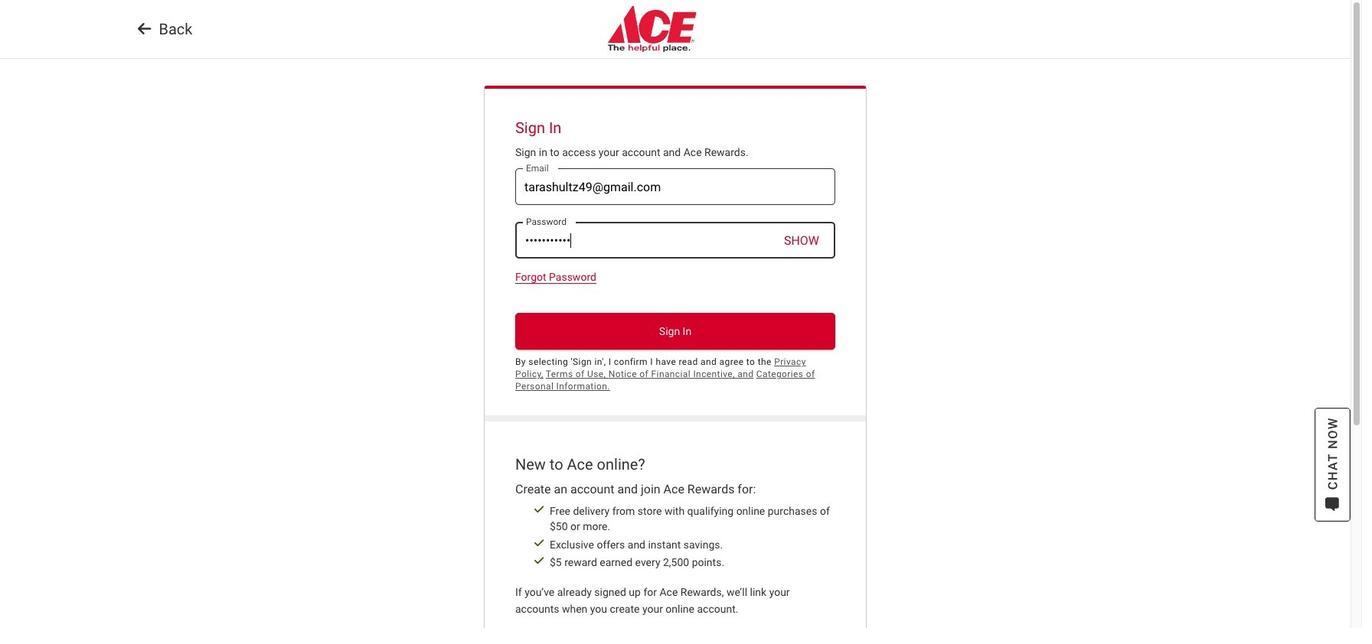 Task type: locate. For each thing, give the bounding box(es) containing it.
0 vertical spatial li image
[[528, 505, 550, 516]]

li image
[[528, 505, 550, 516], [528, 538, 550, 549]]

li image
[[528, 556, 550, 567]]

1 vertical spatial li image
[[528, 538, 550, 549]]

1 li image from the top
[[528, 505, 550, 516]]



Task type: vqa. For each thing, say whether or not it's contained in the screenshot.
Arrow Left image
yes



Task type: describe. For each thing, give the bounding box(es) containing it.
arrow left image
[[138, 21, 151, 37]]

2 li image from the top
[[528, 538, 550, 549]]

store location logo image
[[602, 6, 699, 52]]

customer@email.com email field
[[515, 169, 836, 206]]

Password password field
[[515, 222, 836, 259]]



